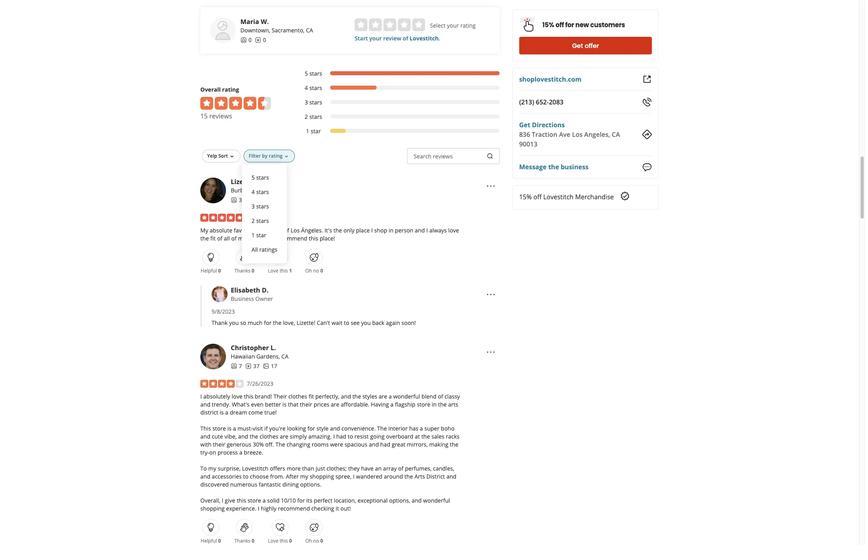 Task type: vqa. For each thing, say whether or not it's contained in the screenshot.


Task type: locate. For each thing, give the bounding box(es) containing it.
clothes up off.
[[260, 433, 278, 441]]

your for start
[[369, 34, 382, 42]]

of right blend
[[438, 393, 443, 401]]

district
[[200, 409, 218, 417]]

stars inside button
[[256, 188, 269, 196]]

0 vertical spatial 16 friends v2 image
[[240, 37, 247, 43]]

has
[[409, 425, 419, 433]]

16 chevron down v2 image right sort
[[229, 153, 235, 160]]

1 vertical spatial all
[[224, 235, 230, 242]]

1 thanks from the top
[[234, 268, 250, 274]]

oh right '(1 reaction)' element
[[305, 268, 312, 274]]

1 star inside "element"
[[306, 127, 321, 135]]

thanks
[[234, 268, 250, 274], [234, 538, 250, 545]]

2 for filter reviews by 2 stars rating element at the top of page
[[305, 113, 308, 121]]

0 vertical spatial rating
[[460, 22, 476, 29]]

to my surprise, lovestitch offers more than just clothes; they have an array of perfumes, candles, and accessories to choose from. after my shopping spree, i wandered around the arts district and discovered numerous fantastic dining options.
[[200, 465, 457, 489]]

friends element
[[240, 36, 252, 44], [231, 196, 245, 204], [231, 363, 242, 371]]

1 vertical spatial 3
[[252, 203, 255, 210]]

in inside i absolutely love this brand! their clothes fit perfectly, and the styles are a wonderful blend of classy and trendy. what's even better is that their prices are affordable. having a flagship store in the arts district is a dream come true!
[[432, 401, 437, 409]]

owner
[[255, 295, 273, 303]]

reviews element
[[255, 36, 266, 44], [245, 363, 260, 371]]

thanks 0 up elisabeth
[[234, 268, 254, 274]]

0 horizontal spatial 4 stars
[[252, 188, 269, 196]]

1 vertical spatial get
[[519, 121, 531, 129]]

4 stars inside button
[[252, 188, 269, 196]]

are up having
[[379, 393, 387, 401]]

stars inside "element"
[[309, 84, 322, 92]]

0 horizontal spatial your
[[369, 34, 382, 42]]

the up the going at bottom left
[[377, 425, 387, 433]]

of down absolute
[[217, 235, 222, 242]]

16 chevron down v2 image
[[229, 153, 235, 160], [283, 153, 290, 160]]

of up "around"
[[398, 465, 404, 473]]

highly
[[261, 505, 277, 513]]

1 vertical spatial my
[[208, 465, 216, 473]]

thanks 0 for lizette
[[234, 268, 254, 274]]

1 star inside button
[[252, 232, 266, 239]]

store up cute
[[212, 425, 226, 433]]

2 thanks 0 from the top
[[234, 538, 254, 545]]

helpful
[[201, 268, 217, 274], [201, 538, 217, 545]]

thanks up elisabeth
[[234, 268, 250, 274]]

of down favorite
[[231, 235, 237, 242]]

lovestitch down message the business
[[543, 193, 574, 201]]

1 vertical spatial fit
[[309, 393, 314, 401]]

15%
[[542, 20, 554, 29], [519, 193, 532, 201]]

1 horizontal spatial los
[[572, 130, 583, 139]]

1 vertical spatial no
[[313, 538, 319, 545]]

2 vertical spatial rating
[[269, 153, 283, 159]]

start your review of lovestitch .
[[355, 34, 440, 42]]

star inside button
[[256, 232, 266, 239]]

5 stars inside button
[[252, 174, 269, 181]]

1 horizontal spatial 3
[[305, 98, 308, 106]]

15% down the message
[[519, 193, 532, 201]]

1 star
[[306, 127, 321, 135], [252, 232, 266, 239]]

fit inside i absolutely love this brand! their clothes fit perfectly, and the styles are a wonderful blend of classy and trendy. what's even better is that their prices are affordable. having a flagship store in the arts district is a dream come true!
[[309, 393, 314, 401]]

16 chevron down v2 image right filter by rating
[[283, 153, 290, 160]]

1 horizontal spatial all
[[277, 227, 283, 234]]

0 vertical spatial 1
[[306, 127, 309, 135]]

thanks for lizette
[[234, 268, 250, 274]]

to left see
[[344, 319, 349, 327]]

star for 1 star button
[[256, 232, 266, 239]]

you left so at left
[[229, 319, 239, 327]]

16 review v2 image
[[255, 37, 261, 43]]

24 check in v2 image
[[620, 192, 630, 201]]

2 vertical spatial friends element
[[231, 363, 242, 371]]

oh no 0 for lizette v.
[[305, 268, 323, 274]]

1 for filter reviews by 1 star rating "element"
[[306, 127, 309, 135]]

message the business button
[[519, 162, 589, 172]]

off.
[[265, 441, 274, 449]]

1 vertical spatial reviews element
[[245, 363, 260, 371]]

brand!
[[255, 393, 272, 401]]

2 oh no 0 from the top
[[305, 538, 323, 545]]

1 horizontal spatial rating
[[269, 153, 283, 159]]

4 star rating image
[[200, 380, 244, 388]]

friends element containing 31
[[231, 196, 245, 204]]

2 love from the top
[[268, 538, 279, 545]]

filter
[[249, 153, 261, 159]]

2 vertical spatial to
[[243, 473, 249, 481]]

my right to
[[208, 465, 216, 473]]

the left arts
[[438, 401, 447, 409]]

super
[[425, 425, 440, 433]]

a up vibe, at left
[[233, 425, 236, 433]]

more
[[287, 465, 301, 473]]

2 vertical spatial 16 friends v2 image
[[231, 363, 237, 370]]

i inside this store is a must-visit if you're looking for style and convenience. the interior has a super boho and cute vibe, and the clothes are simply amazing. i had to resist going overboard at the sales racks with their generous 30% off. the changing rooms were spacious and had great mirrors, making the try-on process a breeze.
[[333, 433, 335, 441]]

1 no from the top
[[313, 268, 319, 274]]

1 vertical spatial helpful 0
[[201, 538, 221, 545]]

friends element containing 0
[[240, 36, 252, 44]]

16 friends v2 image left 16 review v2 icon
[[240, 37, 247, 43]]

is down trendy.
[[220, 409, 224, 417]]

no down checking
[[313, 538, 319, 545]]

lovestitch up choose
[[242, 465, 269, 473]]

1 vertical spatial 3 stars
[[252, 203, 269, 210]]

1 helpful 0 from the top
[[201, 268, 221, 274]]

los inside my absolute favorite store in all of los ángeles. it's the only place i shop in person and i always love the fit of all of my dress. def recommend this place!
[[291, 227, 300, 234]]

that
[[288, 401, 299, 409]]

thanks for christopher
[[234, 538, 250, 545]]

shoplovestitch.com link
[[519, 75, 582, 84]]

for inside 9/8/2023 thank you so much for the love, lizette! can't wait to see you back again soon!
[[264, 319, 272, 327]]

store up 'experience.'
[[248, 497, 261, 505]]

soon!
[[402, 319, 416, 327]]

4 inside button
[[252, 188, 255, 196]]

0 horizontal spatial love
[[232, 393, 243, 401]]

and down the going at bottom left
[[369, 441, 379, 449]]

filter reviews by 1 star rating element
[[297, 127, 500, 135]]

ca inside maria w. downtown, sacramento, ca
[[306, 26, 313, 34]]

2 helpful from the top
[[201, 538, 217, 545]]

oh no 0 for christopher l.
[[305, 538, 323, 545]]

0 horizontal spatial 4
[[252, 188, 255, 196]]

shopping inside to my surprise, lovestitch offers more than just clothes; they have an array of perfumes, candles, and accessories to choose from. after my shopping spree, i wandered around the arts district and discovered numerous fantastic dining options.
[[310, 473, 334, 481]]

los inside get directions 836 traction ave los angeles, ca 90013
[[572, 130, 583, 139]]

0 vertical spatial shopping
[[310, 473, 334, 481]]

0 horizontal spatial 5
[[252, 174, 255, 181]]

clothes inside this store is a must-visit if you're looking for style and convenience. the interior has a super boho and cute vibe, and the clothes are simply amazing. i had to resist going overboard at the sales racks with their generous 30% off. the changing rooms were spacious and had great mirrors, making the try-on process a breeze.
[[260, 433, 278, 441]]

its
[[306, 497, 313, 505]]

surprise,
[[218, 465, 241, 473]]

all up ratings
[[277, 227, 283, 234]]

love inside i absolutely love this brand! their clothes fit perfectly, and the styles are a wonderful blend of classy and trendy. what's even better is that their prices are affordable. having a flagship store in the arts district is a dream come true!
[[232, 393, 243, 401]]

to
[[344, 319, 349, 327], [348, 433, 353, 441], [243, 473, 249, 481]]

16 chevron down v2 image inside yelp sort popup button
[[229, 153, 235, 160]]

just
[[316, 465, 325, 473]]

0 horizontal spatial are
[[280, 433, 288, 441]]

breeze.
[[244, 449, 263, 457]]

maria w. downtown, sacramento, ca
[[240, 17, 313, 34]]

all down absolute
[[224, 235, 230, 242]]

your right select
[[447, 22, 459, 29]]

1 vertical spatial lovestitch
[[543, 193, 574, 201]]

15
[[200, 112, 208, 121]]

star
[[311, 127, 321, 135], [256, 232, 266, 239]]

dress.
[[248, 235, 263, 242]]

3 stars inside button
[[252, 203, 269, 210]]

1 horizontal spatial reviews
[[433, 153, 453, 160]]

and down this
[[200, 433, 210, 441]]

stars for 4 stars button
[[256, 188, 269, 196]]

0 horizontal spatial all
[[224, 235, 230, 242]]

stars for filter reviews by 4 stars rating "element"
[[309, 84, 322, 92]]

looking
[[287, 425, 306, 433]]

store up dress.
[[255, 227, 269, 234]]

helpful 0 for christopher l.
[[201, 538, 221, 545]]

wonderful up the flagship
[[393, 393, 420, 401]]

oh no 0 down checking
[[305, 538, 323, 545]]

elisabeth d. business owner
[[231, 286, 273, 303]]

friends element down hawaiian
[[231, 363, 242, 371]]

1 vertical spatial shopping
[[200, 505, 225, 513]]

1 vertical spatial wonderful
[[423, 497, 450, 505]]

(213)
[[519, 98, 534, 107]]

downtown,
[[240, 26, 270, 34]]

all
[[277, 227, 283, 234], [224, 235, 230, 242]]

0 horizontal spatial wonderful
[[393, 393, 420, 401]]

1 vertical spatial 4 stars
[[252, 188, 269, 196]]

get left offer
[[572, 41, 583, 50]]

1 oh from the top
[[305, 268, 312, 274]]

0 vertical spatial 3
[[305, 98, 308, 106]]

2 vertical spatial lovestitch
[[242, 465, 269, 473]]

0 vertical spatial 4
[[305, 84, 308, 92]]

around
[[384, 473, 403, 481]]

resist
[[355, 433, 369, 441]]

1 love from the top
[[268, 268, 279, 274]]

1 vertical spatial is
[[220, 409, 224, 417]]

2 horizontal spatial are
[[379, 393, 387, 401]]

star inside "element"
[[311, 127, 321, 135]]

0 horizontal spatial off
[[534, 193, 542, 201]]

to
[[200, 465, 207, 473]]

los right the ave
[[572, 130, 583, 139]]

i inside i absolutely love this brand! their clothes fit perfectly, and the styles are a wonderful blend of classy and trendy. what's even better is that their prices are affordable. having a flagship store in the arts district is a dream come true!
[[200, 393, 202, 401]]

  text field
[[407, 148, 500, 164]]

trendy.
[[212, 401, 230, 409]]

get inside get directions 836 traction ave los angeles, ca 90013
[[519, 121, 531, 129]]

the right the message
[[548, 163, 559, 172]]

0 vertical spatial reviews element
[[255, 36, 266, 44]]

5 inside button
[[252, 174, 255, 181]]

d.
[[262, 286, 269, 295]]

0
[[248, 36, 252, 44], [263, 36, 266, 44], [218, 268, 221, 274], [252, 268, 254, 274], [320, 268, 323, 274], [218, 538, 221, 545], [252, 538, 254, 545], [289, 538, 292, 545], [320, 538, 323, 545]]

cute
[[212, 433, 223, 441]]

recommend down 10/10
[[278, 505, 310, 513]]

9/8/2023 thank you so much for the love, lizette! can't wait to see you back again soon!
[[212, 308, 416, 327]]

0 vertical spatial fit
[[210, 235, 216, 242]]

shoplovestitch.com
[[519, 75, 582, 84]]

much
[[248, 319, 263, 327]]

None radio
[[369, 18, 382, 31], [398, 18, 411, 31], [369, 18, 382, 31], [398, 18, 411, 31]]

no right '(1 reaction)' element
[[313, 268, 319, 274]]

1 horizontal spatial 15%
[[542, 20, 554, 29]]

0 vertical spatial oh
[[305, 268, 312, 274]]

offers
[[270, 465, 285, 473]]

in
[[270, 227, 275, 234], [389, 227, 394, 234], [432, 401, 437, 409]]

for left style
[[308, 425, 315, 433]]

filter reviews by 2 stars rating element
[[297, 113, 500, 121]]

1 vertical spatial their
[[213, 441, 225, 449]]

rating inside dropdown button
[[269, 153, 283, 159]]

ca right angeles,
[[612, 130, 620, 139]]

love down highly
[[268, 538, 279, 545]]

1 horizontal spatial shopping
[[310, 473, 334, 481]]

2 helpful 0 from the top
[[201, 538, 221, 545]]

recommend right 'def'
[[275, 235, 307, 242]]

to inside to my surprise, lovestitch offers more than just clothes; they have an array of perfumes, candles, and accessories to choose from. after my shopping spree, i wandered around the arts district and discovered numerous fantastic dining options.
[[243, 473, 249, 481]]

0 vertical spatial friends element
[[240, 36, 252, 44]]

thanks down 'experience.'
[[234, 538, 250, 545]]

overall, i give this store a solid 10/10 for its perfect location, exceptional options, and wonderful shopping experience. i highly recommend checking it out!
[[200, 497, 450, 513]]

1 horizontal spatial 2
[[305, 113, 308, 121]]

1 inside "element"
[[306, 127, 309, 135]]

store inside my absolute favorite store in all of los ángeles. it's the only place i shop in person and i always love the fit of all of my dress. def recommend this place!
[[255, 227, 269, 234]]

15% for 15% off for new customers
[[542, 20, 554, 29]]

and inside my absolute favorite store in all of los ángeles. it's the only place i shop in person and i always love the fit of all of my dress. def recommend this place!
[[415, 227, 425, 234]]

store inside this store is a must-visit if you're looking for style and convenience. the interior has a super boho and cute vibe, and the clothes are simply amazing. i had to resist going overboard at the sales racks with their generous 30% off. the changing rooms were spacious and had great mirrors, making the try-on process a breeze.
[[212, 425, 226, 433]]

location,
[[334, 497, 356, 505]]

a left "solid"
[[263, 497, 266, 505]]

store down blend
[[417, 401, 431, 409]]

for left its
[[297, 497, 305, 505]]

fit up prices
[[309, 393, 314, 401]]

0 vertical spatial to
[[344, 319, 349, 327]]

their down cute
[[213, 441, 225, 449]]

thanks 0 for christopher
[[234, 538, 254, 545]]

friends element for maria w.
[[240, 36, 252, 44]]

1 vertical spatial los
[[291, 227, 300, 234]]

filter reviews by 4 stars rating element
[[297, 84, 500, 92]]

clothes
[[288, 393, 307, 401], [260, 433, 278, 441]]

reviews element containing 0
[[255, 36, 266, 44]]

1 vertical spatial 5
[[252, 174, 255, 181]]

ca down v.
[[256, 187, 263, 194]]

what's
[[232, 401, 250, 409]]

love
[[448, 227, 459, 234], [232, 393, 243, 401]]

None radio
[[355, 18, 368, 31], [384, 18, 397, 31], [413, 18, 425, 31], [355, 18, 368, 31], [384, 18, 397, 31], [413, 18, 425, 31]]

1 16 chevron down v2 image from the left
[[229, 153, 235, 160]]

0 vertical spatial had
[[336, 433, 346, 441]]

love for l.
[[268, 538, 279, 545]]

shopping down just at the bottom left of the page
[[310, 473, 334, 481]]

select
[[430, 22, 446, 29]]

in right shop
[[389, 227, 394, 234]]

get up 836
[[519, 121, 531, 129]]

are inside this store is a must-visit if you're looking for style and convenience. the interior has a super boho and cute vibe, and the clothes are simply amazing. i had to resist going overboard at the sales racks with their generous 30% off. the changing rooms were spacious and had great mirrors, making the try-on process a breeze.
[[280, 433, 288, 441]]

0 vertical spatial the
[[377, 425, 387, 433]]

rating element
[[355, 18, 425, 31]]

2 horizontal spatial lovestitch
[[543, 193, 574, 201]]

15% left the 'new'
[[542, 20, 554, 29]]

1 helpful from the top
[[201, 268, 217, 274]]

4 stars inside "element"
[[305, 84, 322, 92]]

you right see
[[361, 319, 371, 327]]

1 star for 1 star button
[[252, 232, 266, 239]]

are down perfectly,
[[331, 401, 339, 409]]

rating right select
[[460, 22, 476, 29]]

get for get directions 836 traction ave los angeles, ca 90013
[[519, 121, 531, 129]]

of inside i absolutely love this brand! their clothes fit perfectly, and the styles are a wonderful blend of classy and trendy. what's even better is that their prices are affordable. having a flagship store in the arts district is a dream come true!
[[438, 393, 443, 401]]

love right always
[[448, 227, 459, 234]]

1 vertical spatial 5 stars
[[252, 174, 269, 181]]

1 vertical spatial recommend
[[278, 505, 310, 513]]

2 thanks from the top
[[234, 538, 250, 545]]

store inside overall, i give this store a solid 10/10 for its perfect location, exceptional options, and wonderful shopping experience. i highly recommend checking it out!
[[248, 497, 261, 505]]

4 for 4 stars button
[[252, 188, 255, 196]]

reviews element down downtown,
[[255, 36, 266, 44]]

(0 reactions) element
[[218, 268, 221, 274], [252, 268, 254, 274], [320, 268, 323, 274], [218, 538, 221, 545], [252, 538, 254, 545], [289, 538, 292, 545], [320, 538, 323, 545]]

16 friends v2 image left 31 on the left top of the page
[[231, 197, 237, 203]]

my down than at the left bottom
[[300, 473, 308, 481]]

1 vertical spatial your
[[369, 34, 382, 42]]

1 horizontal spatial 3 stars
[[305, 98, 322, 106]]

2 stars
[[305, 113, 322, 121], [252, 217, 269, 225]]

1 vertical spatial love
[[232, 393, 243, 401]]

for right much
[[264, 319, 272, 327]]

3 inside button
[[252, 203, 255, 210]]

helpful 0
[[201, 268, 221, 274], [201, 538, 221, 545]]

get
[[572, 41, 583, 50], [519, 121, 531, 129]]

0 horizontal spatial 3 stars
[[252, 203, 269, 210]]

great
[[392, 441, 405, 449]]

rating right by
[[269, 153, 283, 159]]

photos element
[[263, 363, 277, 371]]

love for v.
[[268, 268, 279, 274]]

2 horizontal spatial rating
[[460, 22, 476, 29]]

1 horizontal spatial had
[[380, 441, 390, 449]]

1 vertical spatial had
[[380, 441, 390, 449]]

0 horizontal spatial star
[[256, 232, 266, 239]]

1 oh no 0 from the top
[[305, 268, 323, 274]]

offer
[[585, 41, 599, 50]]

16 friends v2 image
[[240, 37, 247, 43], [231, 197, 237, 203], [231, 363, 237, 370]]

this inside overall, i give this store a solid 10/10 for its perfect location, exceptional options, and wonderful shopping experience. i highly recommend checking it out!
[[237, 497, 246, 505]]

love left '(1 reaction)' element
[[268, 268, 279, 274]]

absolute
[[210, 227, 232, 234]]

your for select
[[447, 22, 459, 29]]

style
[[317, 425, 329, 433]]

4 inside "element"
[[305, 84, 308, 92]]

affordable.
[[341, 401, 370, 409]]

0 horizontal spatial my
[[208, 465, 216, 473]]

their
[[300, 401, 312, 409], [213, 441, 225, 449]]

perfectly,
[[315, 393, 340, 401]]

0 vertical spatial reviews
[[209, 112, 232, 121]]

friends element containing 7
[[231, 363, 242, 371]]

on
[[209, 449, 216, 457]]

reviews element containing 37
[[245, 363, 260, 371]]

1 vertical spatial helpful
[[201, 538, 217, 545]]

fit down absolute
[[210, 235, 216, 242]]

maria w. link
[[240, 17, 269, 26]]

helpful for christopher l.
[[201, 538, 217, 545]]

0 vertical spatial is
[[283, 401, 287, 409]]

3 for 3 stars button
[[252, 203, 255, 210]]

photo of elisabeth d. image
[[212, 286, 228, 302]]

16 chevron down v2 image for filter by rating
[[229, 153, 235, 160]]

0 horizontal spatial fit
[[210, 235, 216, 242]]

0 vertical spatial los
[[572, 130, 583, 139]]

0 horizontal spatial the
[[276, 441, 285, 449]]

1 horizontal spatial fit
[[309, 393, 314, 401]]

2 inside 'button'
[[252, 217, 255, 225]]

get for get offer
[[572, 41, 583, 50]]

is left that
[[283, 401, 287, 409]]

4 for filter reviews by 4 stars rating "element"
[[305, 84, 308, 92]]

and right person
[[415, 227, 425, 234]]

2 oh from the top
[[305, 538, 312, 545]]

3 for filter reviews by 3 stars rating element
[[305, 98, 308, 106]]

los left ángeles.
[[291, 227, 300, 234]]

3
[[305, 98, 308, 106], [252, 203, 255, 210]]

0 horizontal spatial rating
[[222, 86, 239, 93]]

1 horizontal spatial my
[[238, 235, 246, 242]]

1 horizontal spatial get
[[572, 41, 583, 50]]

1 for 1 star button
[[252, 232, 255, 239]]

with
[[200, 441, 212, 449]]

0 horizontal spatial shopping
[[200, 505, 225, 513]]

and down must-
[[238, 433, 248, 441]]

15% off for new customers
[[542, 20, 625, 29]]

friends element left 16 review v2 icon
[[240, 36, 252, 44]]

3 stars for filter reviews by 3 stars rating element
[[305, 98, 322, 106]]

1 horizontal spatial is
[[227, 425, 232, 433]]

even
[[251, 401, 264, 409]]

0 horizontal spatial 16 chevron down v2 image
[[229, 153, 235, 160]]

to up spacious
[[348, 433, 353, 441]]

0 vertical spatial thanks 0
[[234, 268, 254, 274]]

lovestitch down select
[[410, 34, 439, 42]]

0 horizontal spatial 15%
[[519, 193, 532, 201]]

get inside get offer link
[[572, 41, 583, 50]]

racks
[[446, 433, 460, 441]]

1 vertical spatial love
[[268, 538, 279, 545]]

1 horizontal spatial 16 chevron down v2 image
[[283, 153, 290, 160]]

2 no from the top
[[313, 538, 319, 545]]

rooms
[[312, 441, 329, 449]]

1 horizontal spatial off
[[556, 20, 564, 29]]

this inside my absolute favorite store in all of los ángeles. it's the only place i shop in person and i always love the fit of all of my dress. def recommend this place!
[[309, 235, 318, 242]]

i down "they"
[[353, 473, 355, 481]]

16 friends v2 image left the 7
[[231, 363, 237, 370]]

1 vertical spatial 1 star
[[252, 232, 266, 239]]

1 inside button
[[252, 232, 255, 239]]

the left "arts"
[[405, 473, 413, 481]]

0 vertical spatial off
[[556, 20, 564, 29]]

overboard
[[386, 433, 413, 441]]

i left always
[[426, 227, 428, 234]]

traction
[[532, 130, 558, 139]]

reviews right 15
[[209, 112, 232, 121]]

to up numerous
[[243, 473, 249, 481]]

ca right sacramento,
[[306, 26, 313, 34]]

business
[[231, 295, 254, 303]]

and inside overall, i give this store a solid 10/10 for its perfect location, exceptional options, and wonderful shopping experience. i highly recommend checking it out!
[[412, 497, 422, 505]]

15% off lovestitch merchandise
[[519, 193, 614, 201]]

2 horizontal spatial is
[[283, 401, 287, 409]]

16 chevron down v2 image inside filter by rating dropdown button
[[283, 153, 290, 160]]

my
[[200, 227, 208, 234]]

24 phone v2 image
[[642, 97, 652, 107]]

a right having
[[390, 401, 394, 409]]

stars for 3 stars button
[[256, 203, 269, 210]]

0 horizontal spatial in
[[270, 227, 275, 234]]

0 horizontal spatial 2
[[252, 217, 255, 225]]

back
[[372, 319, 385, 327]]

their inside i absolutely love this brand! their clothes fit perfectly, and the styles are a wonderful blend of classy and trendy. what's even better is that their prices are affordable. having a flagship store in the arts district is a dream come true!
[[300, 401, 312, 409]]

candles,
[[433, 465, 454, 473]]

1 vertical spatial 15%
[[519, 193, 532, 201]]

1 horizontal spatial 5
[[305, 70, 308, 77]]

discovered
[[200, 481, 229, 489]]

fit inside my absolute favorite store in all of los ángeles. it's the only place i shop in person and i always love the fit of all of my dress. def recommend this place!
[[210, 235, 216, 242]]

los
[[572, 130, 583, 139], [291, 227, 300, 234]]

yelp sort button
[[202, 150, 240, 163]]

of
[[403, 34, 408, 42], [284, 227, 289, 234], [217, 235, 222, 242], [231, 235, 237, 242], [438, 393, 443, 401], [398, 465, 404, 473]]

2 16 chevron down v2 image from the left
[[283, 153, 290, 160]]

and right options,
[[412, 497, 422, 505]]

shopping down the overall,
[[200, 505, 225, 513]]

1 thanks 0 from the top
[[234, 268, 254, 274]]

the right it's
[[334, 227, 342, 234]]

the inside to my surprise, lovestitch offers more than just clothes; they have an array of perfumes, candles, and accessories to choose from. after my shopping spree, i wandered around the arts district and discovered numerous fantastic dining options.
[[405, 473, 413, 481]]

0 vertical spatial 5
[[305, 70, 308, 77]]

to inside 9/8/2023 thank you so much for the love, lizette! can't wait to see you back again soon!
[[344, 319, 349, 327]]

had up were
[[336, 433, 346, 441]]

1 vertical spatial reviews
[[433, 153, 453, 160]]

lovestitch inside to my surprise, lovestitch offers more than just clothes; they have an array of perfumes, candles, and accessories to choose from. after my shopping spree, i wandered around the arts district and discovered numerous fantastic dining options.
[[242, 465, 269, 473]]

their right that
[[300, 401, 312, 409]]

0 horizontal spatial you
[[229, 319, 239, 327]]

stars inside 'button'
[[256, 217, 269, 225]]

2 stars inside 'button'
[[252, 217, 269, 225]]



Task type: describe. For each thing, give the bounding box(es) containing it.
sacramento,
[[272, 26, 305, 34]]

overall rating
[[200, 86, 239, 93]]

1 star for filter reviews by 1 star rating "element"
[[306, 127, 321, 135]]

0 horizontal spatial is
[[220, 409, 224, 417]]

the down 'racks'
[[450, 441, 459, 449]]

lizette!
[[297, 319, 315, 327]]

for inside overall, i give this store a solid 10/10 for its perfect location, exceptional options, and wonderful shopping experience. i highly recommend checking it out!
[[297, 497, 305, 505]]

give
[[225, 497, 235, 505]]

stars for filter reviews by 5 stars rating element
[[309, 70, 322, 77]]

9/8/2023
[[212, 308, 235, 316]]

90013
[[519, 140, 538, 149]]

christopher l. link
[[231, 344, 276, 353]]

i left highly
[[258, 505, 259, 513]]

vibe,
[[225, 433, 237, 441]]

5 for 5 stars button
[[252, 174, 255, 181]]

and up affordable.
[[341, 393, 351, 401]]

off for for
[[556, 20, 564, 29]]

for left the 'new'
[[565, 20, 574, 29]]

15% for 15% off lovestitch merchandise
[[519, 193, 532, 201]]

0 vertical spatial all
[[277, 227, 283, 234]]

1 you from the left
[[229, 319, 239, 327]]

and up district
[[200, 401, 210, 409]]

24 directions v2 image
[[642, 130, 652, 139]]

arts
[[448, 401, 458, 409]]

the inside 9/8/2023 thank you so much for the love, lizette! can't wait to see you back again soon!
[[273, 319, 282, 327]]

wandered
[[356, 473, 383, 481]]

the down visit
[[250, 433, 258, 441]]

elisabeth
[[231, 286, 260, 295]]

16 friends v2 image for lizette
[[231, 197, 237, 203]]

1 vertical spatial the
[[276, 441, 285, 449]]

2 horizontal spatial my
[[300, 473, 308, 481]]

35
[[257, 196, 263, 204]]

is inside this store is a must-visit if you're looking for style and convenience. the interior has a super boho and cute vibe, and the clothes are simply amazing. i had to resist going overboard at the sales racks with their generous 30% off. the changing rooms were spacious and had great mirrors, making the try-on process a breeze.
[[227, 425, 232, 433]]

their inside this store is a must-visit if you're looking for style and convenience. the interior has a super boho and cute vibe, and the clothes are simply amazing. i had to resist going overboard at the sales racks with their generous 30% off. the changing rooms were spacious and had great mirrors, making the try-on process a breeze.
[[213, 441, 225, 449]]

rating for select your rating
[[460, 22, 476, 29]]

and right style
[[330, 425, 340, 433]]

5 stars button
[[248, 171, 281, 185]]

16 friends v2 image for christopher
[[231, 363, 237, 370]]

experience.
[[226, 505, 256, 513]]

reviews for search reviews
[[433, 153, 453, 160]]

photo of christopher l. image
[[200, 344, 226, 370]]

from.
[[270, 473, 285, 481]]

choose
[[250, 473, 269, 481]]

star for filter reviews by 1 star rating "element"
[[311, 127, 321, 135]]

for inside this store is a must-visit if you're looking for style and convenience. the interior has a super boho and cute vibe, and the clothes are simply amazing. i had to resist going overboard at the sales racks with their generous 30% off. the changing rooms were spacious and had great mirrors, making the try-on process a breeze.
[[308, 425, 315, 433]]

all
[[252, 246, 258, 254]]

ca inside get directions 836 traction ave los angeles, ca 90013
[[612, 130, 620, 139]]

yelp sort
[[207, 153, 228, 159]]

friends element for lizette v.
[[231, 196, 245, 204]]

person
[[395, 227, 413, 234]]

i left shop
[[371, 227, 373, 234]]

interior
[[388, 425, 408, 433]]

no for v.
[[313, 268, 319, 274]]

the up affordable.
[[353, 393, 361, 401]]

a up having
[[389, 393, 392, 401]]

directions
[[532, 121, 565, 129]]

classy
[[445, 393, 460, 401]]

friends element for christopher l.
[[231, 363, 242, 371]]

love inside my absolute favorite store in all of los ángeles. it's the only place i shop in person and i always love the fit of all of my dress. def recommend this place!
[[448, 227, 459, 234]]

select your rating
[[430, 22, 476, 29]]

place!
[[320, 235, 335, 242]]

wonderful inside i absolutely love this brand! their clothes fit perfectly, and the styles are a wonderful blend of classy and trendy. what's even better is that their prices are affordable. having a flagship store in the arts district is a dream come true!
[[393, 393, 420, 401]]

.
[[439, 34, 440, 42]]

2083
[[549, 98, 564, 107]]

favorite
[[234, 227, 254, 234]]

reviews element for christopher
[[245, 363, 260, 371]]

1 horizontal spatial lovestitch
[[410, 34, 439, 42]]

and down candles,
[[447, 473, 457, 481]]

options.
[[300, 481, 321, 489]]

the inside button
[[548, 163, 559, 172]]

perfumes,
[[405, 465, 432, 473]]

dining
[[283, 481, 299, 489]]

shop
[[374, 227, 387, 234]]

(no rating) image
[[355, 18, 425, 31]]

it's
[[325, 227, 332, 234]]

stars for 5 stars button
[[256, 174, 269, 181]]

stars for the 2 stars 'button'
[[256, 217, 269, 225]]

love,
[[283, 319, 295, 327]]

7/26/2023
[[247, 380, 273, 388]]

thank
[[212, 319, 228, 327]]

only
[[344, 227, 355, 234]]

see
[[351, 319, 360, 327]]

oh for christopher l.
[[305, 538, 312, 545]]

reviews element for maria
[[255, 36, 266, 44]]

an
[[375, 465, 382, 473]]

17
[[271, 363, 277, 370]]

i inside to my surprise, lovestitch offers more than just clothes; they have an array of perfumes, candles, and accessories to choose from. after my shopping spree, i wandered around the arts district and discovered numerous fantastic dining options.
[[353, 473, 355, 481]]

16 chevron down v2 image for 5 stars
[[283, 153, 290, 160]]

search image
[[487, 153, 493, 160]]

(1 reaction) element
[[289, 268, 292, 274]]

4.5 star rating image
[[200, 97, 271, 110]]

of inside to my surprise, lovestitch offers more than just clothes; they have an array of perfumes, candles, and accessories to choose from. after my shopping spree, i wandered around the arts district and discovered numerous fantastic dining options.
[[398, 465, 404, 473]]

ca inside christopher l. hawaiian gardens, ca
[[281, 353, 289, 361]]

v.
[[254, 177, 260, 186]]

4 stars for 4 stars button
[[252, 188, 269, 196]]

lizette v. link
[[231, 177, 260, 186]]

photo of maria w. image
[[210, 18, 236, 43]]

you're
[[269, 425, 286, 433]]

sales
[[432, 433, 445, 441]]

stars for filter reviews by 2 stars rating element at the top of page
[[309, 113, 322, 121]]

this store is a must-visit if you're looking for style and convenience. the interior has a super boho and cute vibe, and the clothes are simply amazing. i had to resist going overboard at the sales racks with their generous 30% off. the changing rooms were spacious and had great mirrors, making the try-on process a breeze.
[[200, 425, 460, 457]]

1 vertical spatial are
[[331, 401, 339, 409]]

rating for filter by rating
[[269, 153, 283, 159]]

a down generous
[[239, 449, 242, 457]]

2 vertical spatial 1
[[289, 268, 292, 274]]

2 you from the left
[[361, 319, 371, 327]]

and down to
[[200, 473, 210, 481]]

get offer link
[[519, 37, 652, 55]]

ca inside lizette v. burbank, ca
[[256, 187, 263, 194]]

photo of lizette v. image
[[200, 178, 226, 203]]

overall
[[200, 86, 221, 93]]

numerous
[[230, 481, 257, 489]]

5 for filter reviews by 5 stars rating element
[[305, 70, 308, 77]]

5 stars for filter reviews by 5 stars rating element
[[305, 70, 322, 77]]

checking
[[311, 505, 334, 513]]

of right 1 star button
[[284, 227, 289, 234]]

true!
[[264, 409, 277, 417]]

of right "review"
[[403, 34, 408, 42]]

accessories
[[212, 473, 242, 481]]

1 horizontal spatial the
[[377, 425, 387, 433]]

filter by rating
[[249, 153, 283, 159]]

filter reviews by 3 stars rating element
[[297, 98, 500, 106]]

process
[[218, 449, 238, 457]]

options,
[[389, 497, 410, 505]]

5 stars for 5 stars button
[[252, 174, 269, 181]]

better
[[265, 401, 281, 409]]

a right has
[[420, 425, 423, 433]]

my inside my absolute favorite store in all of los ángeles. it's the only place i shop in person and i always love the fit of all of my dress. def recommend this place!
[[238, 235, 246, 242]]

helpful 0 for lizette v.
[[201, 268, 221, 274]]

recommend inside overall, i give this store a solid 10/10 for its perfect location, exceptional options, and wonderful shopping experience. i highly recommend checking it out!
[[278, 505, 310, 513]]

24 external link v2 image
[[642, 75, 652, 84]]

reviews for 15 reviews
[[209, 112, 232, 121]]

wonderful inside overall, i give this store a solid 10/10 for its perfect location, exceptional options, and wonderful shopping experience. i highly recommend checking it out!
[[423, 497, 450, 505]]

2 stars for filter reviews by 2 stars rating element at the top of page
[[305, 113, 322, 121]]

shopping inside overall, i give this store a solid 10/10 for its perfect location, exceptional options, and wonderful shopping experience. i highly recommend checking it out!
[[200, 505, 225, 513]]

message the business
[[519, 163, 589, 172]]

spree,
[[336, 473, 352, 481]]

amazing.
[[308, 433, 332, 441]]

this
[[200, 425, 211, 433]]

to inside this store is a must-visit if you're looking for style and convenience. the interior has a super boho and cute vibe, and the clothes are simply amazing. i had to resist going overboard at the sales racks with their generous 30% off. the changing rooms were spacious and had great mirrors, making the try-on process a breeze.
[[348, 433, 353, 441]]

4 stars for filter reviews by 4 stars rating "element"
[[305, 84, 322, 92]]

1 horizontal spatial in
[[389, 227, 394, 234]]

solid
[[267, 497, 280, 505]]

christopher l. hawaiian gardens, ca
[[231, 344, 289, 361]]

30%
[[253, 441, 264, 449]]

the down my
[[200, 235, 209, 242]]

array
[[383, 465, 397, 473]]

31
[[239, 196, 245, 204]]

2 for the 2 stars 'button'
[[252, 217, 255, 225]]

a down trendy.
[[225, 409, 228, 417]]

new
[[576, 20, 589, 29]]

come
[[249, 409, 263, 417]]

24 message v2 image
[[642, 163, 652, 172]]

10/10
[[281, 497, 296, 505]]

stars for filter reviews by 3 stars rating element
[[309, 98, 322, 106]]

visit
[[253, 425, 263, 433]]

merchandise
[[575, 193, 614, 201]]

store inside i absolutely love this brand! their clothes fit perfectly, and the styles are a wonderful blend of classy and trendy. what's even better is that their prices are affordable. having a flagship store in the arts district is a dream come true!
[[417, 401, 431, 409]]

16 photos v2 image
[[263, 363, 269, 370]]

their
[[274, 393, 287, 401]]

simply
[[290, 433, 307, 441]]

a inside overall, i give this store a solid 10/10 for its perfect location, exceptional options, and wonderful shopping experience. i highly recommend checking it out!
[[263, 497, 266, 505]]

this inside i absolutely love this brand! their clothes fit perfectly, and the styles are a wonderful blend of classy and trendy. what's even better is that their prices are affordable. having a flagship store in the arts district is a dream come true!
[[244, 393, 253, 401]]

2 stars for the 2 stars 'button'
[[252, 217, 269, 225]]

boho
[[441, 425, 455, 433]]

off for lovestitch
[[534, 193, 542, 201]]

fantastic
[[259, 481, 281, 489]]

filter reviews by 5 stars rating element
[[297, 70, 500, 78]]

menu image
[[486, 348, 496, 357]]

clothes inside i absolutely love this brand! their clothes fit perfectly, and the styles are a wonderful blend of classy and trendy. what's even better is that their prices are affordable. having a flagship store in the arts district is a dream come true!
[[288, 393, 307, 401]]

9/7/2023
[[247, 214, 270, 222]]

1 vertical spatial rating
[[222, 86, 239, 93]]

ángeles.
[[301, 227, 323, 234]]

16 friends v2 image for maria
[[240, 37, 247, 43]]

no for l.
[[313, 538, 319, 545]]

5 star rating image
[[200, 214, 244, 222]]

helpful for lizette v.
[[201, 268, 217, 274]]

i left give
[[222, 497, 223, 505]]

recommend inside my absolute favorite store in all of los ángeles. it's the only place i shop in person and i always love the fit of all of my dress. def recommend this place!
[[275, 235, 307, 242]]

16 review v2 image
[[245, 363, 252, 370]]

sort
[[218, 153, 228, 159]]

3 stars for 3 stars button
[[252, 203, 269, 210]]

oh for lizette v.
[[305, 268, 312, 274]]

arts
[[415, 473, 425, 481]]

angeles,
[[584, 130, 610, 139]]

the right the at
[[421, 433, 430, 441]]

4 stars button
[[248, 185, 281, 199]]

37
[[253, 363, 260, 370]]



